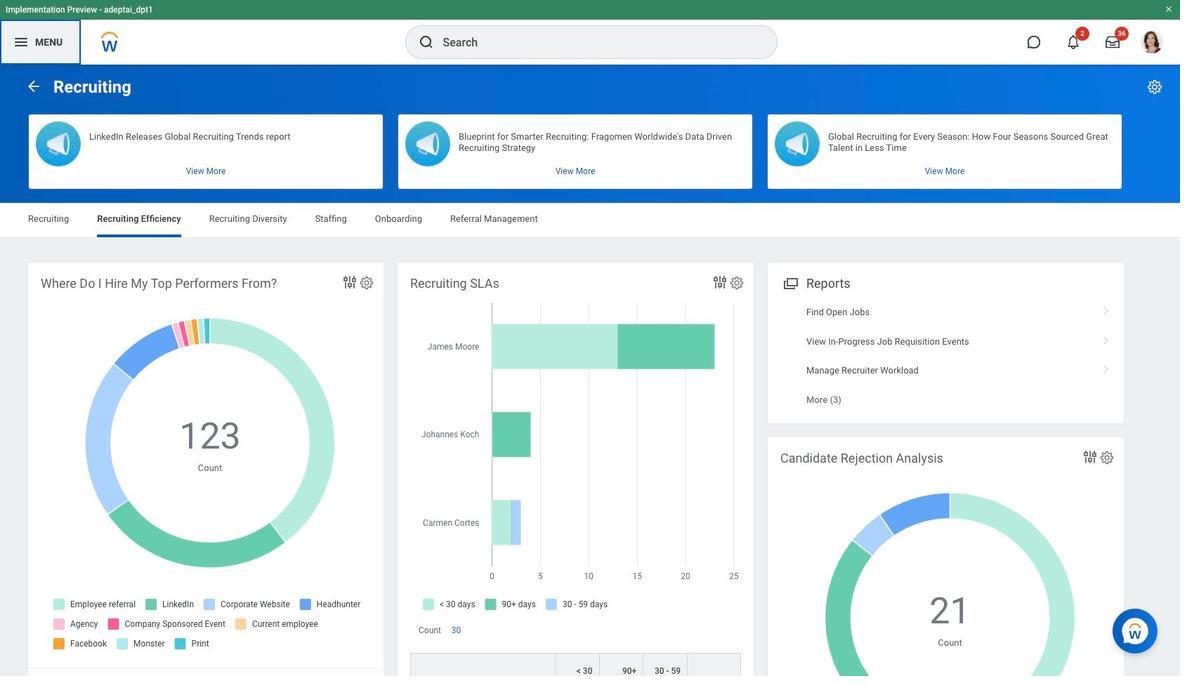 Task type: describe. For each thing, give the bounding box(es) containing it.
Search Workday  search field
[[443, 27, 748, 58]]

candidate rejection analysis element
[[768, 438, 1124, 676]]

inbox large image
[[1106, 35, 1120, 49]]

previous page image
[[25, 78, 42, 94]]

notifications large image
[[1066, 35, 1080, 49]]

configure and view chart data image
[[712, 274, 728, 291]]

1 chevron right image from the top
[[1097, 302, 1115, 316]]

search image
[[418, 34, 434, 51]]

chevron right image
[[1097, 360, 1115, 374]]

row inside recruiting slas element
[[410, 653, 741, 676]]



Task type: vqa. For each thing, say whether or not it's contained in the screenshot.
CONFIGURE WHERE DO I HIRE MY TOP PERFORMERS FROM? image
yes



Task type: locate. For each thing, give the bounding box(es) containing it.
banner
[[0, 0, 1180, 65]]

chevron right image
[[1097, 302, 1115, 316], [1097, 331, 1115, 345]]

recruiting slas element
[[398, 263, 754, 676]]

configure recruiting slas image
[[729, 275, 745, 291]]

row
[[410, 653, 741, 676]]

list
[[768, 298, 1124, 415]]

main content
[[0, 65, 1180, 676]]

1 vertical spatial chevron right image
[[1097, 331, 1115, 345]]

tab list
[[14, 204, 1166, 237]]

profile logan mcneil image
[[1141, 31, 1163, 56]]

2 chevron right image from the top
[[1097, 331, 1115, 345]]

menu group image
[[780, 273, 799, 292]]

justify image
[[13, 34, 30, 51]]

configure this page image
[[1146, 79, 1163, 96]]

configure where do i hire my top performers from? image
[[359, 275, 374, 291]]

where do i hire my top performers from? element
[[28, 263, 384, 676]]

configure and view chart data image
[[341, 274, 358, 291]]

0 vertical spatial chevron right image
[[1097, 302, 1115, 316]]

close environment banner image
[[1165, 5, 1173, 13]]



